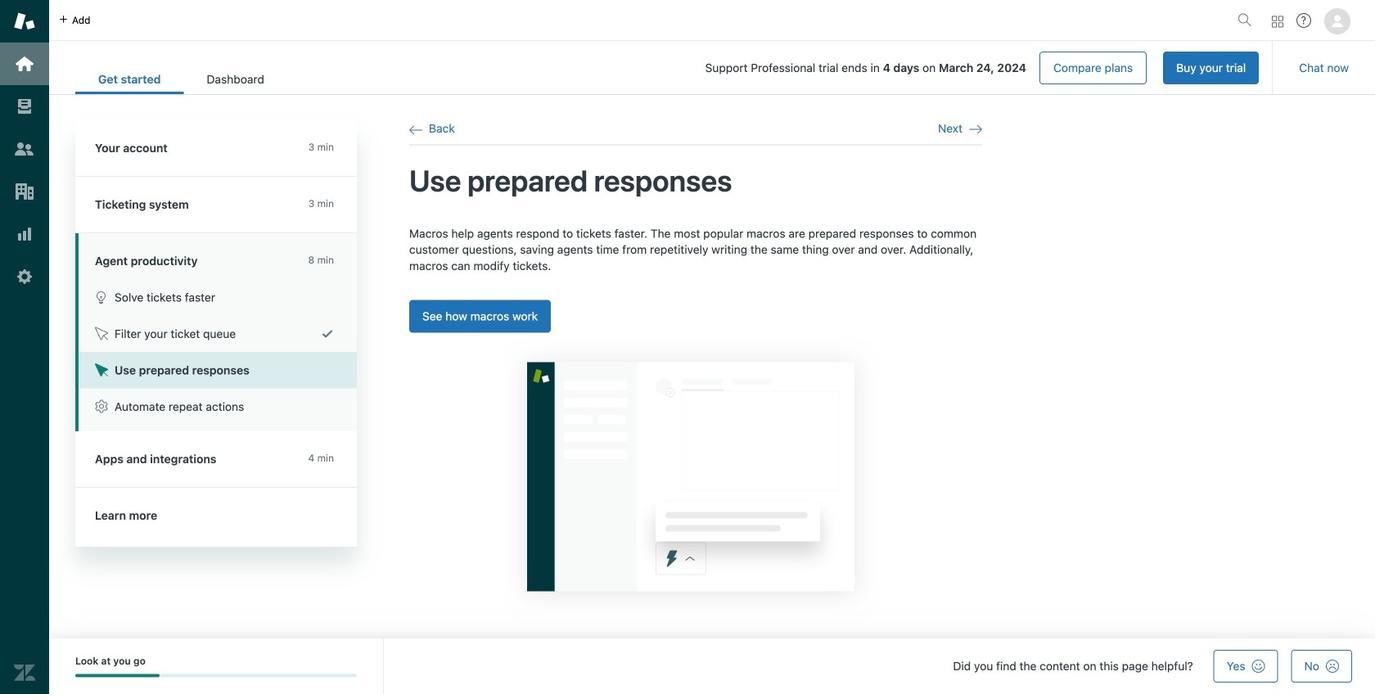 Task type: vqa. For each thing, say whether or not it's contained in the screenshot.
"Views" image
yes



Task type: describe. For each thing, give the bounding box(es) containing it.
main element
[[0, 0, 49, 694]]

zendesk support image
[[14, 11, 35, 32]]

indicates location on zendesk screen where macros can be selected. image
[[502, 337, 880, 617]]

reporting image
[[14, 224, 35, 245]]

get help image
[[1297, 13, 1312, 28]]

admin image
[[14, 266, 35, 287]]

get started image
[[14, 53, 35, 75]]

zendesk image
[[14, 662, 35, 684]]



Task type: locate. For each thing, give the bounding box(es) containing it.
zendesk products image
[[1272, 16, 1284, 27]]

progress bar
[[75, 674, 357, 677]]

views image
[[14, 96, 35, 117]]

tab
[[184, 64, 287, 94]]

March 24, 2024 text field
[[939, 61, 1027, 75]]

organizations image
[[14, 181, 35, 202]]

tab list
[[75, 64, 287, 94]]

customers image
[[14, 138, 35, 160]]

heading
[[75, 120, 357, 177]]



